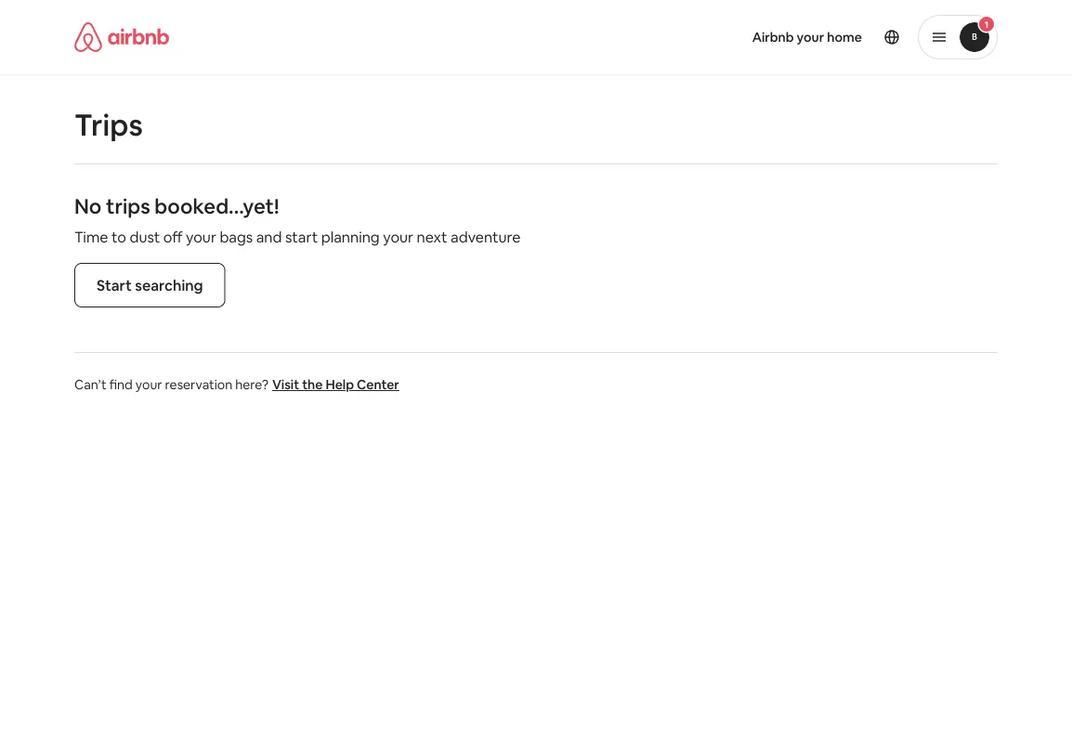 Task type: locate. For each thing, give the bounding box(es) containing it.
no
[[74, 193, 102, 219]]

find
[[109, 376, 133, 393]]

your left home
[[797, 29, 825, 46]]

your right find
[[136, 376, 162, 393]]

bags
[[220, 227, 253, 246]]

home
[[827, 29, 863, 46]]

your
[[797, 29, 825, 46], [186, 227, 216, 246], [383, 227, 414, 246], [136, 376, 162, 393]]

no trips booked...yet! time to dust off your bags and start planning your next adventure
[[74, 193, 521, 246]]

to
[[112, 227, 126, 246]]

your inside profile "element"
[[797, 29, 825, 46]]

next adventure
[[417, 227, 521, 246]]

start
[[285, 227, 318, 246]]

booked...yet!
[[155, 193, 279, 219]]

dust
[[130, 227, 160, 246]]

start
[[97, 276, 132, 295]]

trips
[[106, 193, 150, 219]]

1 button
[[918, 15, 998, 59]]

reservation here?
[[165, 376, 269, 393]]

trips
[[74, 105, 143, 144]]

can't find your reservation here? visit the help center
[[74, 376, 399, 393]]

1
[[985, 18, 989, 30]]

your right off
[[186, 227, 216, 246]]

the
[[302, 376, 323, 393]]

start searching
[[97, 276, 203, 295]]



Task type: describe. For each thing, give the bounding box(es) containing it.
visit
[[272, 376, 299, 393]]

off
[[163, 227, 183, 246]]

airbnb your home
[[753, 29, 863, 46]]

airbnb
[[753, 29, 794, 46]]

profile element
[[559, 0, 998, 74]]

start searching link
[[74, 263, 226, 308]]

help center
[[326, 376, 399, 393]]

planning
[[321, 227, 380, 246]]

time
[[74, 227, 108, 246]]

and
[[256, 227, 282, 246]]

searching
[[135, 276, 203, 295]]

can't
[[74, 376, 107, 393]]

visit the help center link
[[272, 376, 399, 393]]

airbnb your home link
[[741, 18, 874, 57]]

your right planning
[[383, 227, 414, 246]]



Task type: vqa. For each thing, say whether or not it's contained in the screenshot.
Bags
yes



